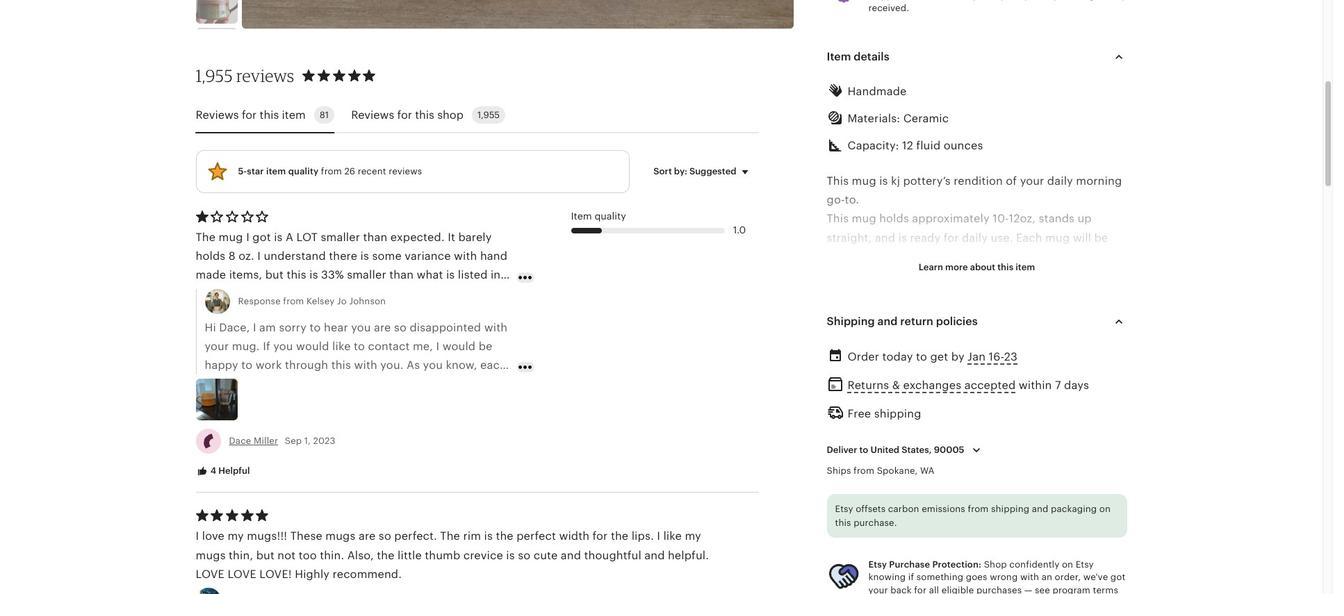 Task type: locate. For each thing, give the bounding box(es) containing it.
deliver to united states, 90005 button
[[817, 436, 996, 465]]

different
[[1064, 401, 1111, 415]]

2 reviews from the left
[[351, 108, 394, 122]]

1 horizontal spatial reviews
[[389, 166, 422, 177]]

1 vertical spatial of
[[997, 382, 1008, 396]]

0 vertical spatial on
[[1100, 504, 1111, 514]]

and right the ship.
[[1032, 504, 1049, 514]]

1 vertical spatial are
[[359, 530, 376, 543]]

for right 'weeks' at the right of the page
[[915, 496, 930, 509]]

1 reviews from the left
[[196, 108, 239, 122]]

1 horizontal spatial -
[[1008, 288, 1012, 301]]

i left love
[[196, 530, 199, 543]]

order up each
[[943, 401, 972, 415]]

your up "12oz,"
[[1020, 175, 1045, 188]]

daily up speckled
[[962, 231, 988, 244]]

on inside etsy offsets carbon emissions from shipping and packaging on this purchase.
[[1100, 504, 1111, 514]]

1,
[[304, 436, 311, 446]]

23
[[1005, 351, 1018, 364]]

for down approximately
[[944, 231, 959, 244]]

3 this from the top
[[827, 364, 849, 377]]

star
[[247, 166, 264, 177]]

use.
[[991, 231, 1013, 244]]

1 vertical spatial these
[[290, 530, 323, 543]]

also,
[[347, 549, 374, 562]]

0 horizontal spatial blue,
[[827, 307, 854, 320]]

etsy up the we've
[[1076, 560, 1094, 570]]

- inside this listing is for just one mug - if you want to order a set, please specify the number of mugs in the quantity drop-down menu. to order a set of mugs in different colors, you must add each color to your cart as a separate item.
[[992, 364, 996, 377]]

color inside this listing is for just one mug - if you want to order a set, please specify the number of mugs in the quantity drop-down menu. to order a set of mugs in different colors, you must add each color to your cart as a separate item.
[[973, 420, 1001, 434]]

color down set
[[973, 420, 1001, 434]]

2 vertical spatial this
[[827, 364, 849, 377]]

tab list
[[196, 98, 759, 134]]

are down spokane,
[[895, 477, 912, 490]]

helpful
[[218, 466, 250, 476]]

capacity:
[[848, 139, 899, 152]]

to right made
[[1033, 477, 1044, 490]]

0 horizontal spatial order
[[943, 401, 972, 415]]

purchase
[[890, 560, 930, 570]]

for left all
[[915, 585, 927, 594]]

reviews right recent in the top of the page
[[389, 166, 422, 177]]

reviews down 1,955 reviews
[[196, 108, 239, 122]]

0 horizontal spatial quality
[[288, 166, 319, 177]]

the up thoughtful
[[611, 530, 629, 543]]

little
[[398, 549, 422, 562]]

so left cute
[[518, 549, 531, 562]]

our up 'band'
[[879, 250, 897, 263]]

etsy
[[835, 504, 854, 514], [869, 560, 887, 570], [1076, 560, 1094, 570]]

item left 81
[[282, 108, 306, 122]]

color down unglazed
[[827, 288, 855, 301]]

for inside this listing is for just one mug - if you want to order a set, please specify the number of mugs in the quantity drop-down menu. to order a set of mugs in different colors, you must add each color to your cart as a separate item.
[[900, 364, 915, 377]]

teal,
[[1092, 307, 1117, 320]]

on down please
[[1100, 504, 1111, 514]]

this inside this listing is for just one mug - if you want to order a set, please specify the number of mugs in the quantity drop-down menu. to order a set of mugs in different colors, you must add each color to your cart as a separate item.
[[827, 364, 849, 377]]

the inside this mug is kj pottery's rendition of your daily morning go-to. this mug holds approximately 10-12oz, stands up straight, and is ready for daily use. each mug will be glazed in our classic kjp speckled white with a raw, unglazed band around its belly. you choose the accent color from our seasonal favorites - cobalt blue, smoke blue, turquoise, ruby red, indigo, desert green, teal, moss, speckled white, and matte black.
[[1065, 269, 1083, 282]]

united
[[871, 445, 900, 455]]

the left little
[[377, 549, 395, 562]]

0 vertical spatial so
[[379, 530, 391, 543]]

0 horizontal spatial -
[[992, 364, 996, 377]]

item inside dropdown button
[[827, 50, 851, 63]]

if down purchase
[[909, 572, 914, 583]]

these inside i love my mugs!!! these mugs are so perfect. the rim is the perfect width for the lips. i like my mugs thin, but not too thin. also, the little thumb crevice is so cute and thoughtful and helpful. love love love! highly recommend.
[[290, 530, 323, 543]]

0 horizontal spatial shipping
[[874, 407, 922, 420]]

reviews for reviews for this item
[[196, 108, 239, 122]]

this down the allow
[[835, 518, 851, 528]]

1 vertical spatial quality
[[595, 211, 626, 222]]

0 horizontal spatial reviews
[[236, 65, 294, 86]]

for up thoughtful
[[593, 530, 608, 543]]

1 vertical spatial 1,955
[[478, 110, 500, 121]]

if up accepted
[[999, 364, 1006, 377]]

is left 'kj'
[[880, 175, 888, 188]]

etsy inside etsy offsets carbon emissions from shipping and packaging on this purchase.
[[835, 504, 854, 514]]

a left set
[[975, 401, 981, 415]]

to
[[916, 351, 928, 364], [1062, 364, 1073, 377], [1004, 420, 1015, 434], [860, 445, 869, 455], [1033, 477, 1044, 490], [988, 496, 999, 509]]

returns
[[848, 379, 889, 392]]

to left get
[[916, 351, 928, 364]]

for left 'shop'
[[397, 108, 412, 122]]

the mug kj pottery desert green image
[[196, 0, 237, 24]]

of inside this mug is kj pottery's rendition of your daily morning go-to. this mug holds approximately 10-12oz, stands up straight, and is ready for daily use. each mug will be glazed in our classic kjp speckled white with a raw, unglazed band around its belly. you choose the accent color from our seasonal favorites - cobalt blue, smoke blue, turquoise, ruby red, indigo, desert green, teal, moss, speckled white, and matte black.
[[1006, 175, 1017, 188]]

number
[[951, 382, 994, 396]]

in left 7
[[1044, 382, 1054, 396]]

0 horizontal spatial on
[[1062, 560, 1074, 570]]

26
[[344, 166, 355, 177]]

0 horizontal spatial 1,955
[[196, 65, 233, 86]]

1 horizontal spatial etsy
[[869, 560, 887, 570]]

shop
[[437, 108, 464, 122]]

mugs inside these mugs are handmade and made to order. please allow 2-3 weeks for your mug to ship.
[[862, 477, 892, 490]]

your left cart
[[1018, 420, 1043, 434]]

0 vertical spatial order
[[1076, 364, 1105, 377]]

1 horizontal spatial these
[[827, 477, 859, 490]]

item right star
[[266, 166, 286, 177]]

just
[[918, 364, 938, 377]]

0 vertical spatial color
[[827, 288, 855, 301]]

2 horizontal spatial etsy
[[1076, 560, 1094, 570]]

mug inside these mugs are handmade and made to order. please allow 2-3 weeks for your mug to ship.
[[961, 496, 985, 509]]

with up "choose"
[[1044, 250, 1068, 263]]

2-
[[858, 496, 869, 509]]

item up cobalt
[[1016, 262, 1035, 273]]

handmade
[[848, 84, 907, 98]]

must
[[890, 420, 917, 434]]

an
[[1042, 572, 1053, 583]]

1 horizontal spatial on
[[1100, 504, 1111, 514]]

will
[[1073, 231, 1092, 244]]

1 vertical spatial this
[[827, 212, 849, 226]]

my
[[228, 530, 244, 543], [685, 530, 701, 543]]

mug up "returns & exchanges accepted within 7 days" at the right bottom
[[965, 364, 989, 377]]

listing
[[852, 364, 885, 377]]

shipping down specify
[[874, 407, 922, 420]]

and inside etsy offsets carbon emissions from shipping and packaging on this purchase.
[[1032, 504, 1049, 514]]

1 vertical spatial color
[[973, 420, 1001, 434]]

1 horizontal spatial shipping
[[991, 504, 1030, 514]]

1 horizontal spatial color
[[973, 420, 1001, 434]]

1 horizontal spatial my
[[685, 530, 701, 543]]

reviews
[[236, 65, 294, 86], [389, 166, 422, 177]]

1 vertical spatial if
[[909, 572, 914, 583]]

colors,
[[827, 420, 864, 434]]

for up specify
[[900, 364, 915, 377]]

1 horizontal spatial with
[[1044, 250, 1068, 263]]

1,955 right 'shop'
[[478, 110, 500, 121]]

daily up stands
[[1048, 175, 1073, 188]]

menu.
[[890, 401, 924, 415]]

0 horizontal spatial etsy
[[835, 504, 854, 514]]

etsy for etsy purchase protection:
[[869, 560, 887, 570]]

from
[[321, 166, 342, 177], [858, 288, 884, 301], [283, 296, 304, 306], [854, 466, 875, 476], [968, 504, 989, 514]]

jan 16-23 button
[[968, 347, 1018, 367]]

miller
[[254, 436, 278, 446]]

item for item quality
[[571, 211, 592, 222]]

on
[[1100, 504, 1111, 514], [1062, 560, 1074, 570]]

1 horizontal spatial 1,955
[[478, 110, 500, 121]]

these
[[827, 477, 859, 490], [290, 530, 323, 543]]

mug inside this listing is for just one mug - if you want to order a set, please specify the number of mugs in the quantity drop-down menu. to order a set of mugs in different colors, you must add each color to your cart as a separate item.
[[965, 364, 989, 377]]

this for this mug is kj pottery's rendition of your daily morning go-to. this mug holds approximately 10-12oz, stands up straight, and is ready for daily use. each mug will be glazed in our classic kjp speckled white with a raw, unglazed band around its belly. you choose the accent color from our seasonal favorites - cobalt blue, smoke blue, turquoise, ruby red, indigo, desert green, teal, moss, speckled white, and matte black.
[[827, 175, 849, 188]]

0 vertical spatial -
[[1008, 288, 1012, 301]]

1,955 inside tab list
[[478, 110, 500, 121]]

0 horizontal spatial daily
[[962, 231, 988, 244]]

perfect
[[517, 530, 556, 543]]

a inside this mug is kj pottery's rendition of your daily morning go-to. this mug holds approximately 10-12oz, stands up straight, and is ready for daily use. each mug will be glazed in our classic kjp speckled white with a raw, unglazed band around its belly. you choose the accent color from our seasonal favorites - cobalt blue, smoke blue, turquoise, ruby red, indigo, desert green, teal, moss, speckled white, and matte black.
[[1071, 250, 1077, 263]]

your down 'handmade'
[[933, 496, 958, 509]]

and inside dropdown button
[[878, 315, 898, 328]]

ship.
[[1002, 496, 1028, 509]]

you up within
[[1009, 364, 1029, 377]]

blue, up moss,
[[827, 307, 854, 320]]

1 horizontal spatial are
[[895, 477, 912, 490]]

0 vertical spatial item
[[827, 50, 851, 63]]

thoughtful
[[584, 549, 642, 562]]

love down "thin,"
[[228, 568, 257, 581]]

1 vertical spatial -
[[992, 364, 996, 377]]

order.
[[1047, 477, 1079, 490]]

- up accepted
[[992, 364, 996, 377]]

this up the set,
[[827, 364, 849, 377]]

1 horizontal spatial love
[[228, 568, 257, 581]]

mug down 'handmade'
[[961, 496, 985, 509]]

4 helpful button
[[185, 459, 260, 484]]

recommend.
[[333, 568, 402, 581]]

shipping
[[827, 315, 875, 328]]

0 horizontal spatial item
[[571, 211, 592, 222]]

1 horizontal spatial i
[[657, 530, 661, 543]]

seasonal
[[908, 288, 955, 301]]

reviews right 81
[[351, 108, 394, 122]]

1 horizontal spatial blue,
[[1055, 288, 1082, 301]]

on up order,
[[1062, 560, 1074, 570]]

2 vertical spatial item
[[1016, 262, 1035, 273]]

daily
[[1048, 175, 1073, 188], [962, 231, 988, 244]]

rendition
[[954, 175, 1003, 188]]

for down 1,955 reviews
[[242, 108, 257, 122]]

1,955 for 1,955
[[478, 110, 500, 121]]

so left perfect.
[[379, 530, 391, 543]]

0 vertical spatial this
[[827, 175, 849, 188]]

this left 'shop'
[[415, 108, 435, 122]]

to.
[[845, 193, 859, 207]]

to left the ship.
[[988, 496, 999, 509]]

0 vertical spatial shipping
[[874, 407, 922, 420]]

the down raw,
[[1065, 269, 1083, 282]]

to down accepted
[[1004, 420, 1015, 434]]

this right 'about'
[[998, 262, 1014, 273]]

81
[[320, 110, 329, 121]]

0 horizontal spatial my
[[228, 530, 244, 543]]

offsets
[[856, 504, 886, 514]]

0 vertical spatial with
[[1044, 250, 1068, 263]]

mugs down ships from spokane, wa
[[862, 477, 892, 490]]

are inside these mugs are handmade and made to order. please allow 2-3 weeks for your mug to ship.
[[895, 477, 912, 490]]

from right "emissions"
[[968, 504, 989, 514]]

0 horizontal spatial color
[[827, 288, 855, 301]]

go-
[[827, 193, 845, 207]]

0 vertical spatial daily
[[1048, 175, 1073, 188]]

are
[[895, 477, 912, 490], [359, 530, 376, 543]]

learn
[[919, 262, 943, 273]]

1 this from the top
[[827, 175, 849, 188]]

and down lips.
[[645, 549, 665, 562]]

glazed
[[827, 250, 863, 263]]

if inside shop confidently on etsy knowing if something goes wrong with an order, we've got your back for all eligible purchases —
[[909, 572, 914, 583]]

in up cart
[[1051, 401, 1061, 415]]

etsy up knowing on the bottom right of the page
[[869, 560, 887, 570]]

2 this from the top
[[827, 212, 849, 226]]

of right rendition
[[1006, 175, 1017, 188]]

item details button
[[815, 40, 1140, 73]]

view details of this review photo by dace miller image
[[196, 379, 237, 421]]

reviews up reviews for this item
[[236, 65, 294, 86]]

your down knowing on the bottom right of the page
[[869, 585, 888, 594]]

is inside this listing is for just one mug - if you want to order a set, please specify the number of mugs in the quantity drop-down menu. to order a set of mugs in different colors, you must add each color to your cart as a separate item.
[[888, 364, 897, 377]]

i left like
[[657, 530, 661, 543]]

0 vertical spatial in
[[866, 250, 876, 263]]

1 vertical spatial with
[[1021, 572, 1040, 583]]

and left return
[[878, 315, 898, 328]]

this down go-
[[827, 212, 849, 226]]

from left 26 at left top
[[321, 166, 342, 177]]

from up turquoise,
[[858, 288, 884, 301]]

0 horizontal spatial i
[[196, 530, 199, 543]]

our down 'band'
[[887, 288, 905, 301]]

0 vertical spatial of
[[1006, 175, 1017, 188]]

emissions
[[922, 504, 966, 514]]

1 horizontal spatial if
[[999, 364, 1006, 377]]

- inside this mug is kj pottery's rendition of your daily morning go-to. this mug holds approximately 10-12oz, stands up straight, and is ready for daily use. each mug will be glazed in our classic kjp speckled white with a raw, unglazed band around its belly. you choose the accent color from our seasonal favorites - cobalt blue, smoke blue, turquoise, ruby red, indigo, desert green, teal, moss, speckled white, and matte black.
[[1008, 288, 1012, 301]]

1 vertical spatial on
[[1062, 560, 1074, 570]]

confidently
[[1010, 560, 1060, 570]]

my up the helpful.
[[685, 530, 701, 543]]

0 horizontal spatial you
[[867, 420, 887, 434]]

wa
[[921, 466, 935, 476]]

0 horizontal spatial are
[[359, 530, 376, 543]]

0 vertical spatial if
[[999, 364, 1006, 377]]

—
[[1025, 585, 1033, 594]]

- down you
[[1008, 288, 1012, 301]]

raw,
[[1080, 250, 1102, 263]]

the up crevice
[[496, 530, 514, 543]]

thin,
[[229, 549, 253, 562]]

shipping down made
[[991, 504, 1030, 514]]

0 vertical spatial these
[[827, 477, 859, 490]]

a left raw,
[[1071, 250, 1077, 263]]

shipping inside etsy offsets carbon emissions from shipping and packaging on this purchase.
[[991, 504, 1030, 514]]

1 horizontal spatial item
[[827, 50, 851, 63]]

is up &
[[888, 364, 897, 377]]

12
[[902, 139, 914, 152]]

1 horizontal spatial you
[[1009, 364, 1029, 377]]

blue, up green,
[[1055, 288, 1082, 301]]

0 vertical spatial reviews
[[236, 65, 294, 86]]

0 vertical spatial are
[[895, 477, 912, 490]]

10-
[[993, 212, 1009, 226]]

holds
[[880, 212, 909, 226]]

to up days
[[1062, 364, 1073, 377]]

favorites
[[958, 288, 1005, 301]]

these down 'ships'
[[827, 477, 859, 490]]

0 horizontal spatial if
[[909, 572, 914, 583]]

by
[[952, 351, 965, 364]]

this inside dropdown button
[[998, 262, 1014, 273]]

1 horizontal spatial daily
[[1048, 175, 1073, 188]]

etsy left 2-
[[835, 504, 854, 514]]

with inside this mug is kj pottery's rendition of your daily morning go-to. this mug holds approximately 10-12oz, stands up straight, and is ready for daily use. each mug will be glazed in our classic kjp speckled white with a raw, unglazed band around its belly. you choose the accent color from our seasonal favorites - cobalt blue, smoke blue, turquoise, ruby red, indigo, desert green, teal, moss, speckled white, and matte black.
[[1044, 250, 1068, 263]]

1 vertical spatial shipping
[[991, 504, 1030, 514]]

love down love
[[196, 568, 225, 581]]

desert
[[1015, 307, 1051, 320]]

1 vertical spatial item
[[571, 211, 592, 222]]

in right the glazed at the right top
[[866, 250, 876, 263]]

are inside i love my mugs!!! these mugs are so perfect. the rim is the perfect width for the lips. i like my mugs thin, but not too thin. also, the little thumb crevice is so cute and thoughtful and helpful. love love love! highly recommend.
[[359, 530, 376, 543]]

1 horizontal spatial so
[[518, 549, 531, 562]]

the
[[440, 530, 460, 543]]

response from kelsey jo johnson
[[238, 296, 386, 306]]

0 vertical spatial 1,955
[[196, 65, 233, 86]]

0 horizontal spatial love
[[196, 568, 225, 581]]

reviews for this item
[[196, 108, 306, 122]]

my up "thin,"
[[228, 530, 244, 543]]

and left made
[[976, 477, 997, 490]]

one
[[941, 364, 962, 377]]

0 horizontal spatial these
[[290, 530, 323, 543]]

drop-
[[827, 401, 857, 415]]

0 horizontal spatial reviews
[[196, 108, 239, 122]]

0 vertical spatial blue,
[[1055, 288, 1082, 301]]

item quality
[[571, 211, 626, 222]]

kelsey
[[307, 296, 335, 306]]

your inside this listing is for just one mug - if you want to order a set, please specify the number of mugs in the quantity drop-down menu. to order a set of mugs in different colors, you must add each color to your cart as a separate item.
[[1018, 420, 1043, 434]]

this
[[827, 175, 849, 188], [827, 212, 849, 226], [827, 364, 849, 377]]

1 horizontal spatial reviews
[[351, 108, 394, 122]]

of up set
[[997, 382, 1008, 396]]

free shipping
[[848, 407, 922, 420]]

1,955 for 1,955 reviews
[[196, 65, 233, 86]]

0 horizontal spatial with
[[1021, 572, 1040, 583]]



Task type: describe. For each thing, give the bounding box(es) containing it.
response
[[238, 296, 281, 306]]

returns & exchanges accepted within 7 days
[[848, 379, 1090, 392]]

eligible
[[942, 585, 974, 594]]

a up quantity
[[1108, 364, 1115, 377]]

1 vertical spatial our
[[887, 288, 905, 301]]

for inside shop confidently on etsy knowing if something goes wrong with an order, we've got your back for all eligible purchases —
[[915, 585, 927, 594]]

etsy purchase protection:
[[869, 560, 982, 570]]

from left kelsey
[[283, 296, 304, 306]]

1 horizontal spatial order
[[1076, 364, 1105, 377]]

the down want
[[1057, 382, 1075, 396]]

and down red,
[[951, 326, 971, 339]]

1 vertical spatial blue,
[[827, 307, 854, 320]]

goes
[[966, 572, 988, 583]]

0 vertical spatial our
[[879, 250, 897, 263]]

cobalt
[[1016, 288, 1052, 301]]

1 vertical spatial in
[[1044, 382, 1054, 396]]

shipping and return policies button
[[815, 305, 1140, 339]]

exchanges
[[903, 379, 962, 392]]

your inside this mug is kj pottery's rendition of your daily morning go-to. this mug holds approximately 10-12oz, stands up straight, and is ready for daily use. each mug will be glazed in our classic kjp speckled white with a raw, unglazed band around its belly. you choose the accent color from our seasonal favorites - cobalt blue, smoke blue, turquoise, ruby red, indigo, desert green, teal, moss, speckled white, and matte black.
[[1020, 175, 1045, 188]]

reviews for reviews for this shop
[[351, 108, 394, 122]]

mugs down within
[[1018, 401, 1048, 415]]

wrong
[[990, 572, 1018, 583]]

unglazed
[[827, 269, 877, 282]]

this inside etsy offsets carbon emissions from shipping and packaging on this purchase.
[[835, 518, 851, 528]]

1 my from the left
[[228, 530, 244, 543]]

2 i from the left
[[657, 530, 661, 543]]

materials: ceramic
[[848, 112, 949, 125]]

set,
[[827, 382, 847, 396]]

love!
[[260, 568, 292, 581]]

item inside dropdown button
[[1016, 262, 1035, 273]]

to inside dropdown button
[[860, 445, 869, 455]]

speckled
[[861, 326, 912, 339]]

speckled
[[960, 250, 1008, 263]]

shop
[[984, 560, 1007, 570]]

around
[[910, 269, 949, 282]]

2 my from the left
[[685, 530, 701, 543]]

kjp
[[940, 250, 956, 263]]

mug up to.
[[852, 175, 877, 188]]

tab list containing reviews for this item
[[196, 98, 759, 134]]

4
[[210, 466, 216, 476]]

1 vertical spatial you
[[867, 420, 887, 434]]

for inside this mug is kj pottery's rendition of your daily morning go-to. this mug holds approximately 10-12oz, stands up straight, and is ready for daily use. each mug will be glazed in our classic kjp speckled white with a raw, unglazed band around its belly. you choose the accent color from our seasonal favorites - cobalt blue, smoke blue, turquoise, ruby red, indigo, desert green, teal, moss, speckled white, and matte black.
[[944, 231, 959, 244]]

white
[[1011, 250, 1041, 263]]

0 vertical spatial item
[[282, 108, 306, 122]]

returns & exchanges accepted button
[[848, 376, 1016, 396]]

1 horizontal spatial quality
[[595, 211, 626, 222]]

to
[[927, 401, 940, 415]]

fluid
[[917, 139, 941, 152]]

is right rim
[[484, 530, 493, 543]]

your inside these mugs are handmade and made to order. please allow 2-3 weeks for your mug to ship.
[[933, 496, 958, 509]]

handmade
[[915, 477, 973, 490]]

set
[[984, 401, 1001, 415]]

0 vertical spatial quality
[[288, 166, 319, 177]]

from inside etsy offsets carbon emissions from shipping and packaging on this purchase.
[[968, 504, 989, 514]]

2 love from the left
[[228, 568, 257, 581]]

shipping and return policies
[[827, 315, 978, 328]]

materials:
[[848, 112, 901, 125]]

is right crevice
[[506, 549, 515, 562]]

want
[[1032, 364, 1059, 377]]

belly.
[[968, 269, 997, 282]]

and down width
[[561, 549, 581, 562]]

0 horizontal spatial so
[[379, 530, 391, 543]]

mugs down love
[[196, 549, 226, 562]]

and inside these mugs are handmade and made to order. please allow 2-3 weeks for your mug to ship.
[[976, 477, 997, 490]]

capacity: 12 fluid ounces
[[848, 139, 983, 152]]

the up to
[[931, 382, 948, 396]]

sort
[[654, 166, 672, 177]]

from right 'ships'
[[854, 466, 875, 476]]

is down holds
[[899, 231, 907, 244]]

carbon
[[888, 504, 920, 514]]

order
[[848, 351, 880, 364]]

1 vertical spatial item
[[266, 166, 286, 177]]

color inside this mug is kj pottery's rendition of your daily morning go-to. this mug holds approximately 10-12oz, stands up straight, and is ready for daily use. each mug will be glazed in our classic kjp speckled white with a raw, unglazed band around its belly. you choose the accent color from our seasonal favorites - cobalt blue, smoke blue, turquoise, ruby red, indigo, desert green, teal, moss, speckled white, and matte black.
[[827, 288, 855, 301]]

1 love from the left
[[196, 568, 225, 581]]

spokane,
[[877, 466, 918, 476]]

all
[[929, 585, 939, 594]]

mug down stands
[[1046, 231, 1070, 244]]

white,
[[915, 326, 948, 339]]

90005
[[934, 445, 965, 455]]

lips.
[[632, 530, 654, 543]]

packaging
[[1051, 504, 1097, 514]]

mugs down want
[[1011, 382, 1041, 396]]

etsy inside shop confidently on etsy knowing if something goes wrong with an order, we've got your back for all eligible purchases —
[[1076, 560, 1094, 570]]

etsy for etsy offsets carbon emissions from shipping and packaging on this purchase.
[[835, 504, 854, 514]]

if inside this listing is for just one mug - if you want to order a set, please specify the number of mugs in the quantity drop-down menu. to order a set of mugs in different colors, you must add each color to your cart as a separate item.
[[999, 364, 1006, 377]]

1 vertical spatial order
[[943, 401, 972, 415]]

jo
[[337, 296, 347, 306]]

this for this listing is for just one mug - if you want to order a set, please specify the number of mugs in the quantity drop-down menu. to order a set of mugs in different colors, you must add each color to your cart as a separate item.
[[827, 364, 849, 377]]

as
[[1070, 420, 1082, 434]]

but
[[256, 549, 275, 562]]

kj
[[891, 175, 900, 188]]

i love my mugs!!! these mugs are so perfect. the rim is the perfect width for the lips. i like my mugs thin, but not too thin. also, the little thumb crevice is so cute and thoughtful and helpful. love love love! highly recommend.
[[196, 530, 709, 581]]

morning
[[1077, 175, 1122, 188]]

1 vertical spatial so
[[518, 549, 531, 562]]

with inside shop confidently on etsy knowing if something goes wrong with an order, we've got your back for all eligible purchases —
[[1021, 572, 1040, 583]]

moss,
[[827, 326, 858, 339]]

something
[[917, 572, 964, 583]]

red,
[[947, 307, 971, 320]]

these inside these mugs are handmade and made to order. please allow 2-3 weeks for your mug to ship.
[[827, 477, 859, 490]]

on inside shop confidently on etsy knowing if something goes wrong with an order, we've got your back for all eligible purchases —
[[1062, 560, 1074, 570]]

stands
[[1039, 212, 1075, 226]]

from inside this mug is kj pottery's rendition of your daily morning go-to. this mug holds approximately 10-12oz, stands up straight, and is ready for daily use. each mug will be glazed in our classic kjp speckled white with a raw, unglazed band around its belly. you choose the accent color from our seasonal favorites - cobalt blue, smoke blue, turquoise, ruby red, indigo, desert green, teal, moss, speckled white, and matte black.
[[858, 288, 884, 301]]

purchase.
[[854, 518, 897, 528]]

thumb
[[425, 549, 461, 562]]

indigo,
[[974, 307, 1012, 320]]

1 i from the left
[[196, 530, 199, 543]]

recent
[[358, 166, 386, 177]]

get
[[931, 351, 949, 364]]

black.
[[1009, 326, 1041, 339]]

these mugs are handmade and made to order. please allow 2-3 weeks for your mug to ship.
[[827, 477, 1117, 509]]

&
[[893, 379, 900, 392]]

specify
[[888, 382, 928, 396]]

ruby
[[917, 307, 944, 320]]

ships from spokane, wa
[[827, 466, 935, 476]]

helpful.
[[668, 549, 709, 562]]

perfect.
[[394, 530, 437, 543]]

mug down to.
[[852, 212, 877, 226]]

straight,
[[827, 231, 872, 244]]

0 vertical spatial you
[[1009, 364, 1029, 377]]

by:
[[674, 166, 688, 177]]

too
[[299, 549, 317, 562]]

cute
[[534, 549, 558, 562]]

mugs up thin.
[[326, 530, 356, 543]]

16-
[[989, 351, 1005, 364]]

down
[[857, 401, 887, 415]]

1 vertical spatial daily
[[962, 231, 988, 244]]

weeks
[[879, 496, 912, 509]]

ready
[[910, 231, 941, 244]]

your inside shop confidently on etsy knowing if something goes wrong with an order, we've got your back for all eligible purchases —
[[869, 585, 888, 594]]

etsy offsets carbon emissions from shipping and packaging on this purchase.
[[835, 504, 1111, 528]]

separate
[[827, 439, 874, 452]]

2 vertical spatial of
[[1004, 401, 1015, 415]]

item.
[[877, 439, 905, 452]]

sort by: suggested button
[[643, 157, 764, 186]]

2 vertical spatial in
[[1051, 401, 1061, 415]]

1 vertical spatial reviews
[[389, 166, 422, 177]]

mugs!!!
[[247, 530, 287, 543]]

in inside this mug is kj pottery's rendition of your daily morning go-to. this mug holds approximately 10-12oz, stands up straight, and is ready for daily use. each mug will be glazed in our classic kjp speckled white with a raw, unglazed band around its belly. you choose the accent color from our seasonal favorites - cobalt blue, smoke blue, turquoise, ruby red, indigo, desert green, teal, moss, speckled white, and matte black.
[[866, 250, 876, 263]]

you
[[1000, 269, 1020, 282]]

a right as
[[1085, 420, 1091, 434]]

quantity
[[1078, 382, 1123, 396]]

7
[[1055, 379, 1061, 392]]

accent
[[1086, 269, 1123, 282]]

we've
[[1084, 572, 1108, 583]]

and down holds
[[875, 231, 896, 244]]

5-
[[238, 166, 247, 177]]

each
[[944, 420, 970, 434]]

this down 1,955 reviews
[[260, 108, 279, 122]]

for inside these mugs are handmade and made to order. please allow 2-3 weeks for your mug to ship.
[[915, 496, 930, 509]]

item for item details
[[827, 50, 851, 63]]

like
[[664, 530, 682, 543]]

for inside i love my mugs!!! these mugs are so perfect. the rim is the perfect width for the lips. i like my mugs thin, but not too thin. also, the little thumb crevice is so cute and thoughtful and helpful. love love love! highly recommend.
[[593, 530, 608, 543]]



Task type: vqa. For each thing, say whether or not it's contained in the screenshot.
right "so"
yes



